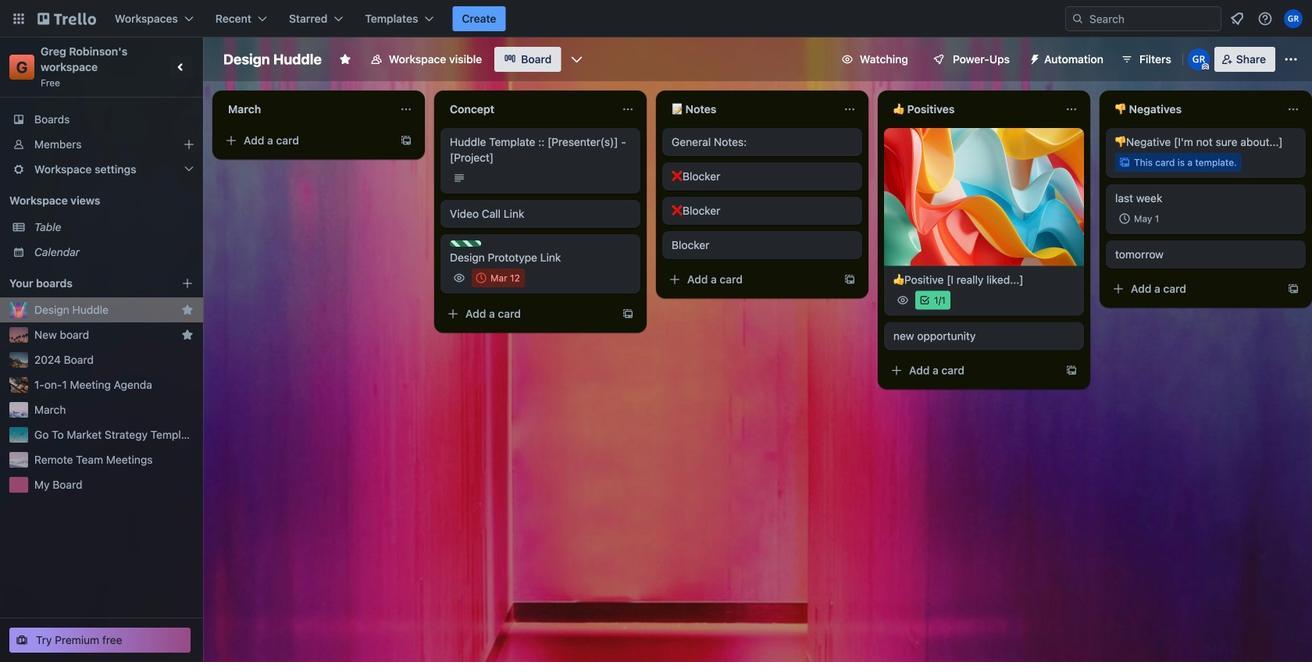 Task type: locate. For each thing, give the bounding box(es) containing it.
greg robinson (gregrobinson96) image down search field
[[1188, 48, 1210, 70]]

this member is an admin of this board. image
[[1202, 63, 1209, 70]]

search image
[[1072, 12, 1084, 25]]

None checkbox
[[472, 269, 525, 287]]

workspace navigation collapse icon image
[[170, 56, 192, 78]]

star or unstar board image
[[339, 53, 351, 66]]

None checkbox
[[1116, 209, 1164, 228]]

Search field
[[1084, 8, 1221, 30]]

starred icon image
[[181, 304, 194, 316], [181, 329, 194, 341]]

greg robinson (gregrobinson96) image right open information menu image
[[1284, 9, 1303, 28]]

1 vertical spatial starred icon image
[[181, 329, 194, 341]]

0 vertical spatial starred icon image
[[181, 304, 194, 316]]

None text field
[[219, 97, 394, 122], [1106, 97, 1281, 122], [219, 97, 394, 122], [1106, 97, 1281, 122]]

1 vertical spatial greg robinson (gregrobinson96) image
[[1188, 48, 1210, 70]]

open information menu image
[[1258, 11, 1273, 27]]

create from template… image
[[400, 134, 412, 147], [844, 273, 856, 286], [1287, 283, 1300, 295], [1066, 365, 1078, 377]]

back to home image
[[37, 6, 96, 31]]

greg robinson (gregrobinson96) image
[[1284, 9, 1303, 28], [1188, 48, 1210, 70]]

Board name text field
[[216, 47, 330, 72]]

None text field
[[441, 97, 616, 122], [662, 97, 837, 122], [884, 97, 1059, 122], [441, 97, 616, 122], [662, 97, 837, 122], [884, 97, 1059, 122]]

0 vertical spatial greg robinson (gregrobinson96) image
[[1284, 9, 1303, 28]]



Task type: describe. For each thing, give the bounding box(es) containing it.
1 starred icon image from the top
[[181, 304, 194, 316]]

show menu image
[[1284, 52, 1299, 67]]

0 notifications image
[[1228, 9, 1247, 28]]

create from template… image
[[622, 308, 634, 320]]

add board image
[[181, 277, 194, 290]]

sm image
[[1023, 47, 1045, 69]]

customize views image
[[569, 52, 585, 67]]

primary element
[[0, 0, 1312, 37]]

1 horizontal spatial greg robinson (gregrobinson96) image
[[1284, 9, 1303, 28]]

your boards with 8 items element
[[9, 274, 158, 293]]

2 starred icon image from the top
[[181, 329, 194, 341]]

color: green, title: none image
[[450, 241, 481, 247]]

0 horizontal spatial greg robinson (gregrobinson96) image
[[1188, 48, 1210, 70]]



Task type: vqa. For each thing, say whether or not it's contained in the screenshot.
Starred Icon
yes



